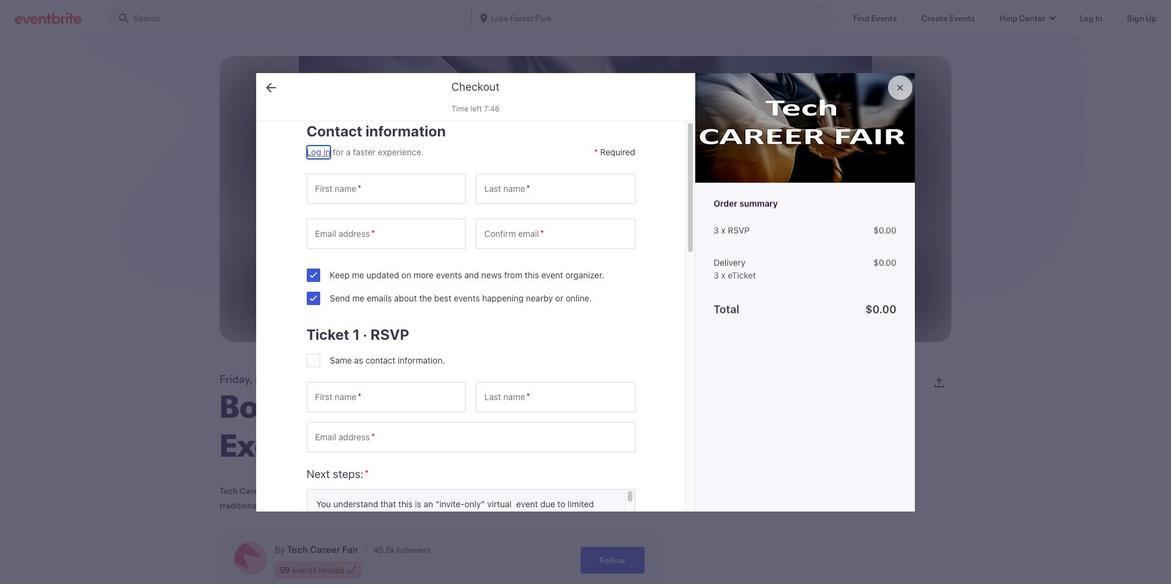 Task type: vqa. For each thing, say whether or not it's contained in the screenshot.
Log In element
yes



Task type: describe. For each thing, give the bounding box(es) containing it.
sign up element
[[1127, 12, 1157, 24]]

log in element
[[1080, 12, 1103, 24]]

organizer profile element
[[220, 533, 659, 585]]



Task type: locate. For each thing, give the bounding box(es) containing it.
article
[[0, 0, 1171, 585]]

eventbrite image
[[15, 12, 82, 24]]

find events element
[[853, 12, 897, 24]]

create events element
[[922, 12, 975, 24]]



